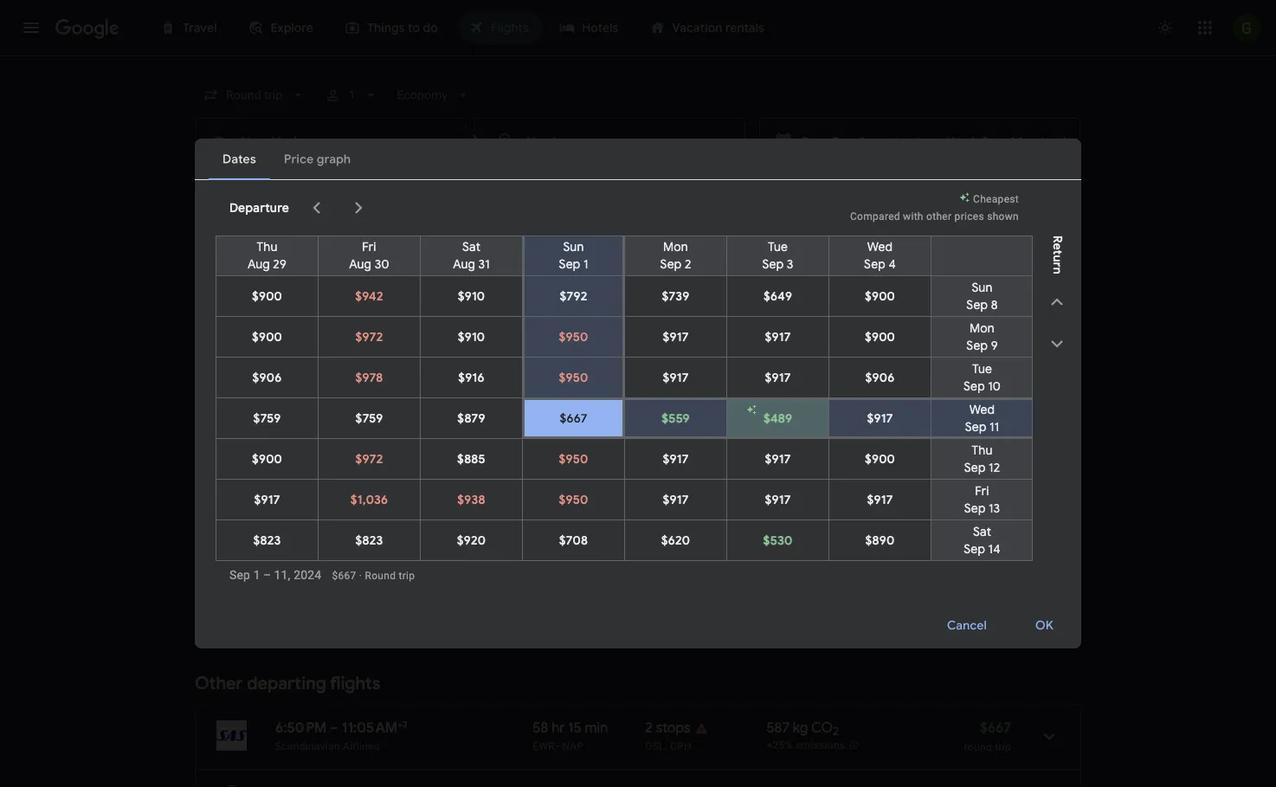 Task type: locate. For each thing, give the bounding box(es) containing it.
0 vertical spatial sat
[[463, 239, 481, 255]]

0 vertical spatial price
[[554, 179, 583, 195]]

0 vertical spatial 3
[[787, 256, 794, 272]]

1 vertical spatial 11
[[990, 419, 1000, 435]]

1 horizontal spatial wed
[[970, 402, 995, 418]]

$823 button down 1:00 pm
[[319, 521, 420, 560]]

 image
[[357, 458, 360, 470]]

price
[[554, 179, 583, 195], [999, 251, 1028, 267]]

prices right other
[[955, 210, 985, 223]]

ranked based on price and convenience
[[195, 328, 390, 340]]

prices
[[419, 328, 450, 340]]

0 horizontal spatial fees
[[571, 328, 592, 340]]

0 vertical spatial flights
[[318, 301, 369, 324]]

1 stop flight. element
[[646, 372, 682, 392], [646, 437, 682, 457]]

departing up '6:50 pm'
[[247, 673, 326, 695]]

2024 down the united
[[294, 568, 322, 582]]

0 vertical spatial $910 button
[[421, 276, 522, 316]]

0 horizontal spatial airlines
[[343, 740, 380, 752]]

0 vertical spatial 667 us dollars text field
[[332, 570, 356, 582]]

round inside the $1,223 round trip
[[965, 524, 993, 536]]

nap inside 13 hr 20 min ewr – nap
[[562, 458, 584, 470]]

$900 button
[[217, 276, 318, 316], [832, 276, 929, 316], [217, 317, 318, 357], [832, 317, 929, 357], [217, 439, 318, 479], [830, 439, 931, 479]]

ewr inside 13 hr 20 min ewr – nap
[[533, 458, 555, 470]]

2 $906 from the left
[[866, 370, 895, 385]]

0 vertical spatial $667
[[560, 411, 588, 426]]

2 up +25% emissions
[[833, 724, 839, 739]]

0 vertical spatial $910
[[458, 288, 485, 304]]

co inside 552 kg co 2 +17% emissions
[[812, 437, 833, 454]]

448
[[767, 372, 791, 389]]

aug left 31
[[453, 256, 476, 272]]

8 up "$708" button
[[533, 502, 541, 519]]

wed inside wed sep 4
[[868, 239, 893, 255]]

tue up the $649 in the right top of the page
[[768, 239, 788, 255]]

sep 1 – 11, 2024 up $942 button
[[325, 252, 412, 268]]

kg inside "587 kg co 2"
[[793, 719, 809, 737]]

0 vertical spatial prices
[[955, 210, 985, 223]]

include
[[452, 328, 488, 340]]

ewr inside 8 hr 45 min ewr – nap
[[533, 523, 555, 535]]

Return text field
[[948, 119, 1027, 165]]

min inside 58 hr 15 min ewr – nap
[[585, 719, 608, 737]]

8 inside 8 hr 45 min ewr – nap
[[533, 502, 541, 519]]

$910 button down 31
[[421, 276, 522, 316]]

nap for 13
[[562, 458, 584, 470]]

$917 up avg
[[765, 370, 791, 385]]

tap air portugal
[[275, 458, 354, 470]]

kg up +25% emissions
[[793, 719, 809, 737]]

0 horizontal spatial aug
[[248, 256, 270, 272]]

1 round from the top
[[965, 394, 993, 406]]

1 horizontal spatial $823
[[356, 533, 383, 548]]

2 $823 from the left
[[356, 533, 383, 548]]

min inside layover (1 of 1) is a 1 hr 45 min overnight layover at dublin airport in dublin. element
[[682, 393, 700, 405]]

hr for 8
[[544, 502, 557, 519]]

– inside 13 hr 20 min ewr – nap
[[555, 458, 562, 470]]

min left dub
[[682, 393, 700, 405]]

–
[[551, 393, 559, 405], [335, 437, 343, 454], [555, 458, 562, 470], [555, 523, 562, 535], [330, 719, 339, 737], [555, 740, 562, 752]]

0 horizontal spatial fri
[[362, 239, 376, 255]]

1 horizontal spatial sun
[[972, 280, 993, 295]]

11 up $1,023 text box
[[990, 419, 1000, 435]]

2
[[685, 256, 692, 272], [835, 377, 841, 392], [833, 442, 840, 457], [834, 507, 840, 522], [646, 719, 653, 737], [833, 724, 839, 739]]

1 horizontal spatial 1 – 11,
[[350, 252, 380, 268]]

hr for 1
[[655, 393, 664, 405]]

1 vertical spatial fri
[[976, 483, 990, 499]]

1 vertical spatial $667
[[332, 570, 356, 582]]

main content
[[195, 243, 1082, 787]]

2 up 'avg emissions'
[[835, 377, 841, 392]]

2 $759 from the left
[[356, 411, 383, 426]]

1 horizontal spatial 667 us dollars text field
[[981, 719, 1012, 737]]

round
[[965, 394, 993, 406], [965, 459, 993, 471], [965, 524, 993, 536], [965, 741, 993, 753]]

1 vertical spatial +
[[397, 437, 402, 447]]

0 vertical spatial $972
[[356, 329, 383, 345]]

– down total duration 8 hr 45 min. element
[[555, 523, 562, 535]]

nap inside 11 hr 45 min jfk – nap
[[559, 393, 580, 405]]

co inside "587 kg co 2"
[[812, 719, 833, 737]]

1 vertical spatial 1 – 11,
[[254, 568, 291, 582]]

total duration 58 hr 15 min. element
[[533, 719, 646, 739]]

0 horizontal spatial 8
[[533, 502, 541, 519]]

aug for fri
[[349, 256, 372, 272]]

1 horizontal spatial $906
[[866, 370, 895, 385]]

all filters button
[[195, 173, 292, 201]]

price inside popup button
[[554, 179, 583, 195]]

min inside 11 hr 45 min jfk – nap
[[583, 372, 606, 389]]

– up scandinavian airlines
[[330, 719, 339, 737]]

swap origin and destination. image
[[460, 132, 481, 152]]

stop inside the 1 stop 3 hr 25 min
[[654, 437, 682, 454]]

filters
[[245, 179, 279, 195]]

min right the 15
[[585, 719, 608, 737]]

sat inside sat aug 31
[[463, 239, 481, 255]]

hr left the 15
[[552, 719, 565, 737]]

round inside $1,023 round trip
[[965, 459, 993, 471]]

Arrival time: 1:00 PM on  Monday, September 2. text field
[[346, 502, 404, 519]]

$910 down 31
[[458, 288, 485, 304]]

any
[[488, 252, 510, 268]]

t
[[1050, 250, 1065, 255]]

1 – 11, inside find the best price region
[[350, 252, 380, 268]]

sun sep 8 mon sep 9 tue sep 10 wed sep 11 thu sep 12 fri sep 13 sat sep 14
[[964, 280, 1001, 557]]

grid
[[909, 251, 932, 267]]

min inside 8 hr 45 min ewr – nap
[[580, 502, 603, 519]]

1 horizontal spatial 2024
[[383, 252, 412, 268]]

0 horizontal spatial $823
[[253, 533, 281, 548]]

6:50 pm – 11:05 am + 3
[[275, 719, 408, 737]]

trip inside '$950 round trip'
[[995, 394, 1012, 406]]

– up portugal
[[335, 437, 343, 454]]

$950 down 9
[[979, 372, 1012, 389]]

flights for best departing flights
[[318, 301, 369, 324]]

2 inside 448 kg co 2
[[835, 377, 841, 392]]

wed sep 4
[[864, 239, 896, 272]]

round for $1,223
[[965, 524, 993, 536]]

$823 for 1st $823 button from left
[[253, 533, 281, 548]]

2 inside "587 kg co 2"
[[833, 724, 839, 739]]

2 stop from the top
[[654, 437, 682, 454]]

fri inside sun sep 8 mon sep 9 tue sep 10 wed sep 11 thu sep 12 fri sep 13 sat sep 14
[[976, 483, 990, 499]]

prices right track at the top
[[259, 252, 295, 268]]

1 vertical spatial departing
[[247, 673, 326, 695]]

thu inside thu aug 29
[[257, 239, 278, 255]]

total duration 13 hr 20 min. element
[[533, 437, 646, 457]]

0 horizontal spatial $823 button
[[217, 521, 318, 560]]

0 horizontal spatial $759 button
[[217, 398, 318, 438]]

3 inside 6:50 pm – 11:05 am + 3
[[403, 719, 408, 730]]

min inside 13 hr 20 min ewr – nap
[[585, 437, 609, 454]]

nonstop flight. element
[[646, 502, 699, 522]]

3 for 1
[[646, 458, 652, 470]]

ewr left $708
[[533, 523, 555, 535]]

$900 right apply.
[[865, 329, 896, 345]]

2 horizontal spatial 3
[[787, 256, 794, 272]]

$759 down aer
[[253, 411, 281, 426]]

co inside 498 kg co 2 +6% emissions
[[812, 502, 834, 519]]

adult.
[[621, 328, 648, 340]]

$950 up $708
[[559, 492, 589, 508]]

min for 1
[[682, 393, 700, 405]]

8 up 9
[[992, 297, 998, 313]]

58
[[533, 719, 549, 737]]

2 $910 from the top
[[458, 329, 485, 345]]

2 fees from the left
[[778, 328, 799, 340]]

0 horizontal spatial and
[[308, 328, 326, 340]]

airlines inside popup button
[[389, 179, 432, 195]]

layover (1 of 1) is a 1 hr 45 min overnight layover at dublin airport in dublin. element
[[646, 392, 758, 406]]

trip inside $1,023 round trip
[[995, 459, 1012, 471]]

hr inside 13 hr 20 min ewr – nap
[[549, 437, 562, 454]]

times
[[630, 179, 664, 195]]

0 vertical spatial airlines
[[389, 179, 432, 195]]

price inside price graph button
[[999, 251, 1028, 267]]

$917 button down 25
[[625, 480, 727, 520]]

0 vertical spatial thu
[[257, 239, 278, 255]]

sep
[[325, 252, 347, 268], [559, 256, 581, 272], [660, 256, 682, 272], [763, 256, 784, 272], [864, 256, 886, 272], [967, 297, 988, 313], [967, 338, 988, 353], [964, 379, 986, 394], [966, 419, 987, 435], [965, 460, 986, 476], [965, 501, 986, 516], [964, 541, 986, 557], [230, 568, 250, 582]]

$950 button down $792 'button'
[[523, 317, 625, 357]]

0 horizontal spatial 3
[[403, 719, 408, 730]]

aug inside sat aug 31
[[453, 256, 476, 272]]

1 inside popup button
[[348, 88, 355, 102]]

0 horizontal spatial thu
[[257, 239, 278, 255]]

2 right 498
[[834, 507, 840, 522]]

1 horizontal spatial fees
[[778, 328, 799, 340]]

3 $950 button from the top
[[523, 439, 625, 479]]

8 hr 45 min ewr – nap
[[533, 502, 603, 535]]

11 hr 45 min jfk – nap
[[533, 372, 606, 405]]

leaves newark liberty international airport at 6:50 pm on sunday, september 1 and arrives at naples international airport at 11:05 am on wednesday, september 4. element
[[275, 719, 408, 737]]

1 vertical spatial thu
[[972, 443, 993, 458]]

0 vertical spatial 45
[[563, 372, 580, 389]]

$942
[[355, 288, 383, 304]]

1 horizontal spatial 13
[[989, 501, 1001, 516]]

nap for 11
[[559, 393, 580, 405]]

price right bags popup button
[[554, 179, 583, 195]]

3 inside the 1 stop 3 hr 25 min
[[646, 458, 652, 470]]

airlines
[[389, 179, 432, 195], [478, 458, 515, 470], [343, 740, 380, 752]]

1 stop from the top
[[654, 372, 682, 389]]

thu inside sun sep 8 mon sep 9 tue sep 10 wed sep 11 thu sep 12 fri sep 13 sat sep 14
[[972, 443, 993, 458]]

$917 down 25
[[663, 492, 689, 508]]

$978
[[356, 370, 383, 385]]

$906 button down on
[[217, 358, 318, 398]]

+
[[562, 328, 568, 340], [397, 437, 402, 447], [398, 719, 403, 730]]

taxes
[[533, 328, 559, 340]]

1 vertical spatial sun
[[972, 280, 993, 295]]

3 ewr from the top
[[533, 740, 555, 752]]

1 horizontal spatial $667
[[560, 411, 588, 426]]

trip inside the $1,223 round trip
[[995, 524, 1012, 536]]

co up 'avg emissions'
[[813, 372, 835, 389]]

1 $823 button from the left
[[217, 521, 318, 560]]

trip for 498
[[995, 524, 1012, 536]]

1 horizontal spatial 8
[[992, 297, 998, 313]]

tue inside tue sep 3
[[768, 239, 788, 255]]

mon up 9
[[970, 320, 995, 336]]

– for 11
[[551, 393, 559, 405]]

+ inside 6:50 pm – 11:05 am + 3
[[398, 719, 403, 730]]

667 US dollars text field
[[332, 570, 356, 582], [981, 719, 1012, 737]]

ok button
[[1015, 605, 1075, 647]]

$667 inside $667 round trip
[[981, 719, 1012, 737]]

leaves newark liberty international airport at 10:15 pm on sunday, september 1 and arrives at naples international airport at 1:00 pm on monday, september 2. element
[[275, 502, 404, 519]]

scroll left image
[[307, 197, 327, 218]]

0 vertical spatial wed
[[868, 239, 893, 255]]

– inside 58 hr 15 min ewr – nap
[[555, 740, 562, 752]]

flights up convenience
[[318, 301, 369, 324]]

1 aug from the left
[[248, 256, 270, 272]]

1 vertical spatial sat
[[974, 524, 992, 540]]

fri
[[362, 239, 376, 255], [976, 483, 990, 499]]

apply.
[[825, 328, 853, 340]]

emissions right +6%
[[790, 522, 840, 535]]

$917 down $489
[[765, 451, 791, 467]]

aug left 29
[[248, 256, 270, 272]]

1 vertical spatial wed
[[970, 402, 995, 418]]

aug for thu
[[248, 256, 270, 272]]

sat aug 31
[[453, 239, 490, 272]]

1 $972 from the top
[[356, 329, 383, 345]]

1 $906 from the left
[[253, 370, 282, 385]]

charges
[[695, 328, 733, 340]]

1 vertical spatial ewr
[[533, 523, 555, 535]]

$667 for $667
[[560, 411, 588, 426]]

nap inside 58 hr 15 min ewr – nap
[[562, 740, 584, 752]]

1 horizontal spatial sat
[[974, 524, 992, 540]]

find the best price region
[[195, 243, 1082, 288]]

$489 button
[[728, 398, 829, 438]]

4 round from the top
[[965, 741, 993, 753]]

0 vertical spatial ewr
[[533, 458, 555, 470]]

45 for 8
[[560, 502, 577, 519]]

2 round from the top
[[965, 459, 993, 471]]

0 horizontal spatial sat
[[463, 239, 481, 255]]

duration
[[977, 179, 1027, 195]]

sep inside tue sep 3
[[763, 256, 784, 272]]

thu up 12
[[972, 443, 993, 458]]

0 horizontal spatial sep 1 – 11, 2024
[[230, 568, 322, 582]]

$900 down 4
[[865, 288, 896, 304]]

min up $708
[[580, 502, 603, 519]]

scroll up image
[[1047, 292, 1068, 313]]

2 inside 498 kg co 2 +6% emissions
[[834, 507, 840, 522]]

osl
[[646, 740, 665, 752]]

all
[[228, 179, 242, 195]]

1 $972 button from the top
[[319, 317, 420, 357]]

3 inside tue sep 3
[[787, 256, 794, 272]]

hr
[[547, 372, 560, 389], [655, 393, 664, 405], [549, 437, 562, 454], [655, 458, 664, 470], [544, 502, 557, 519], [552, 719, 565, 737]]

2 vertical spatial $667
[[981, 719, 1012, 737]]

co right 498
[[812, 502, 834, 519]]

price left 'graph' in the right of the page
[[999, 251, 1028, 267]]

tue up 10
[[973, 361, 993, 377]]

2 horizontal spatial airlines
[[478, 458, 515, 470]]

498
[[767, 502, 791, 519]]

1 inside 11:00 pm – 6:20 pm + 1
[[402, 437, 406, 447]]

$900 down 29
[[252, 288, 282, 304]]

2024 up $942 button
[[383, 252, 412, 268]]

2 vertical spatial airlines
[[343, 740, 380, 752]]

None search field
[[195, 80, 1082, 230]]

$917 button down the $739 button
[[625, 317, 727, 357]]

1 $759 button from the left
[[217, 398, 318, 438]]

$823 button down 10:15 pm
[[217, 521, 318, 560]]

1 horizontal spatial 11
[[990, 419, 1000, 435]]

duration button
[[967, 173, 1057, 201]]

aer lingus
[[275, 393, 327, 405]]

Arrival time: 10:40 AM on  Monday, September 2. text field
[[341, 372, 409, 389]]

aug inside fri aug 30
[[349, 256, 372, 272]]

$917 button up +6%
[[728, 480, 829, 520]]

price right view
[[952, 607, 982, 622]]

3
[[787, 256, 794, 272], [646, 458, 652, 470], [403, 719, 408, 730]]

thu
[[257, 239, 278, 255], [972, 443, 993, 458]]

0 vertical spatial stop
[[654, 372, 682, 389]]

1 $910 button from the top
[[421, 276, 522, 316]]

co inside 448 kg co 2
[[813, 372, 835, 389]]

0 horizontal spatial $667
[[332, 570, 356, 582]]

45 inside 8 hr 45 min ewr – nap
[[560, 502, 577, 519]]

1 $759 from the left
[[253, 411, 281, 426]]

$649 button
[[728, 276, 829, 316]]

0 vertical spatial $972 button
[[319, 317, 420, 357]]

667 us dollars text field for $667 · round trip
[[332, 570, 356, 582]]

kg inside 498 kg co 2 +6% emissions
[[794, 502, 809, 519]]

45 up $559
[[667, 393, 679, 405]]

operated by portugalia airlines
[[364, 458, 515, 470]]

45 inside 11 hr 45 min jfk – nap
[[563, 372, 580, 389]]

– inside 8 hr 45 min ewr – nap
[[555, 523, 562, 535]]

12
[[989, 460, 1001, 476]]

1 vertical spatial 8
[[533, 502, 541, 519]]

$759 up 6:20 pm
[[356, 411, 383, 426]]

bags
[[479, 179, 507, 195]]

stops button
[[299, 173, 372, 201]]

1 vertical spatial $910 button
[[421, 317, 522, 357]]

3 aug from the left
[[453, 256, 476, 272]]

price right on
[[281, 328, 305, 340]]

emissions right +17%
[[796, 458, 846, 470]]

0 vertical spatial sep 1 – 11, 2024
[[325, 252, 412, 268]]

emissions inside 498 kg co 2 +6% emissions
[[790, 522, 840, 535]]

2 vertical spatial +
[[398, 719, 403, 730]]

0 horizontal spatial price
[[554, 179, 583, 195]]

sun for 1
[[563, 239, 584, 255]]

1 vertical spatial 13
[[989, 501, 1001, 516]]

kg right 552
[[793, 437, 809, 454]]

587
[[767, 719, 790, 737]]

1 $823 from the left
[[253, 533, 281, 548]]

+17%
[[767, 458, 793, 470]]

$900 left the air
[[252, 451, 282, 467]]

11:00 pm
[[275, 437, 331, 454]]

45 up $667 button at the left
[[563, 372, 580, 389]]

min for 13
[[585, 437, 609, 454]]

10:15 pm
[[275, 502, 330, 519]]

1 – 11, down the united
[[254, 568, 291, 582]]

sun inside the sun sep 1
[[563, 239, 584, 255]]

$910 right prices
[[458, 329, 485, 345]]

hr left 20
[[549, 437, 562, 454]]

stop up 1 hr 45 min dub at right
[[654, 372, 682, 389]]

jfk
[[533, 393, 551, 405]]

3 left 25
[[646, 458, 652, 470]]

min for 58
[[585, 719, 608, 737]]

min for 8
[[580, 502, 603, 519]]

$950 inside '$950 round trip'
[[979, 372, 1012, 389]]

1 horizontal spatial prices
[[955, 210, 985, 223]]

13 inside sun sep 8 mon sep 9 tue sep 10 wed sep 11 thu sep 12 fri sep 13 sat sep 14
[[989, 501, 1001, 516]]

sep inside 'mon sep 2'
[[660, 256, 682, 272]]

552 kg co 2 +17% emissions
[[767, 437, 846, 470]]

hr inside 58 hr 15 min ewr – nap
[[552, 719, 565, 737]]

2024 inside find the best price region
[[383, 252, 412, 268]]

$759 button
[[217, 398, 318, 438], [319, 398, 420, 438]]

$917 down $559 "button"
[[663, 451, 689, 467]]

0 horizontal spatial prices
[[259, 252, 295, 268]]

0 vertical spatial 1 stop flight. element
[[646, 372, 682, 392]]

kg up 'avg emissions'
[[795, 372, 810, 389]]

$667 · round trip
[[332, 570, 415, 582]]

·
[[359, 570, 362, 582]]

hr for 13
[[549, 437, 562, 454]]

1 horizontal spatial $759 button
[[319, 398, 420, 438]]

0 vertical spatial 11
[[533, 372, 544, 389]]

0 horizontal spatial 2024
[[294, 568, 322, 582]]

$910 button up $916 button
[[421, 317, 522, 357]]

nap down 20
[[562, 458, 584, 470]]

departing for other
[[247, 673, 326, 695]]

11 up jfk
[[533, 372, 544, 389]]

$900 down best departing flights
[[252, 329, 282, 345]]

sun sep 1
[[559, 239, 589, 272]]

11
[[533, 372, 544, 389], [990, 419, 1000, 435]]

0 horizontal spatial tue
[[768, 239, 788, 255]]

1 vertical spatial stop
[[654, 437, 682, 454]]

2 right 552
[[833, 442, 840, 457]]

1 vertical spatial tue
[[973, 361, 993, 377]]

1 vertical spatial 3
[[646, 458, 652, 470]]

sat up "14"
[[974, 524, 992, 540]]

1 horizontal spatial tue
[[973, 361, 993, 377]]

1 vertical spatial 1 stop flight. element
[[646, 437, 682, 457]]

498 kg co 2 +6% emissions
[[767, 502, 840, 535]]

emissions
[[711, 179, 768, 195]]

trip inside $667 round trip
[[995, 741, 1012, 753]]

nonstop
[[646, 502, 699, 519]]

Departure time: 6:50 PM. text field
[[275, 719, 327, 737]]

1 horizontal spatial aug
[[349, 256, 372, 272]]

1 horizontal spatial mon
[[970, 320, 995, 336]]

2 $972 from the top
[[356, 451, 383, 467]]

hr inside 8 hr 45 min ewr – nap
[[544, 502, 557, 519]]

thu up 29
[[257, 239, 278, 255]]

13
[[533, 437, 546, 454], [989, 501, 1001, 516]]

for
[[595, 328, 609, 340]]

hr for 58
[[552, 719, 565, 737]]

1 inside the sun sep 1
[[584, 256, 589, 272]]

2 inside 552 kg co 2 +17% emissions
[[833, 442, 840, 457]]

2 and from the left
[[736, 328, 754, 340]]

1 $910 from the top
[[458, 288, 485, 304]]

kg inside 552 kg co 2 +17% emissions
[[793, 437, 809, 454]]

1 ewr from the top
[[533, 458, 555, 470]]

0 horizontal spatial $759
[[253, 411, 281, 426]]

aug inside thu aug 29
[[248, 256, 270, 272]]

1 – 11,
[[350, 252, 380, 268], [254, 568, 291, 582]]

date
[[878, 251, 906, 267]]

1 stop flight. element up 1 hr 45 min dub at right
[[646, 372, 682, 392]]

ewr down total duration 13 hr 20 min. 'element'
[[533, 458, 555, 470]]

sun inside sun sep 8 mon sep 9 tue sep 10 wed sep 11 thu sep 12 fri sep 13 sat sep 14
[[972, 280, 993, 295]]

layover (1 of 2) is a 30 hr 55 min overnight layover at oslo airport in oslo. layover (2 of 2) is a 16 hr 5 min overnight layover at copenhagen airport in copenhagen. element
[[646, 739, 758, 753]]

$972 button
[[319, 317, 420, 357], [319, 439, 420, 479]]

emissions inside 552 kg co 2 +17% emissions
[[796, 458, 846, 470]]

min right 20
[[585, 437, 609, 454]]

nap down 'total duration 11 hr 45 min.' element
[[559, 393, 580, 405]]

1 vertical spatial $972 button
[[319, 439, 420, 479]]

0 vertical spatial sun
[[563, 239, 584, 255]]

0 horizontal spatial 1 – 11,
[[254, 568, 291, 582]]

bag fees button
[[757, 328, 799, 340]]

0 horizontal spatial $906
[[253, 370, 282, 385]]

sun
[[563, 239, 584, 255], [972, 280, 993, 295]]

$667 inside button
[[560, 411, 588, 426]]

3 round from the top
[[965, 524, 993, 536]]

trip for 587
[[995, 741, 1012, 753]]

0 vertical spatial 8
[[992, 297, 998, 313]]

0 horizontal spatial 13
[[533, 437, 546, 454]]

2 $910 button from the top
[[421, 317, 522, 357]]

mon inside sun sep 8 mon sep 9 tue sep 10 wed sep 11 thu sep 12 fri sep 13 sat sep 14
[[970, 320, 995, 336]]

Departure time: 4:55 PM. text field
[[275, 372, 326, 389]]

0 vertical spatial 13
[[533, 437, 546, 454]]

ewr for 8
[[533, 523, 555, 535]]

$906 up aer
[[253, 370, 282, 385]]

min up $667 button at the left
[[583, 372, 606, 389]]

0 horizontal spatial 667 us dollars text field
[[332, 570, 356, 582]]

best departing flights
[[195, 301, 369, 324]]

$667 for $667 · round trip
[[332, 570, 356, 582]]

$972
[[356, 329, 383, 345], [356, 451, 383, 467]]

round inside $667 round trip
[[965, 741, 993, 753]]

8
[[992, 297, 998, 313], [533, 502, 541, 519]]

$950 button down $667 button at the left
[[523, 439, 625, 479]]

stop for 1 stop
[[654, 372, 682, 389]]

0 horizontal spatial sun
[[563, 239, 584, 255]]

round for $1,023
[[965, 459, 993, 471]]

hr inside 11 hr 45 min jfk – nap
[[547, 372, 560, 389]]

round inside '$950 round trip'
[[965, 394, 993, 406]]

0 vertical spatial price
[[281, 328, 305, 340]]

2 aug from the left
[[349, 256, 372, 272]]

ewr inside 58 hr 15 min ewr – nap
[[533, 740, 555, 752]]

hr down 1 stop
[[655, 393, 664, 405]]

fri up $1,223
[[976, 483, 990, 499]]

– down total duration 58 hr 15 min. element
[[555, 740, 562, 752]]

ewr for 58
[[533, 740, 555, 752]]

round for $667
[[965, 741, 993, 753]]

and left bag
[[736, 328, 754, 340]]

osl , cph
[[646, 740, 692, 752]]

kg inside 448 kg co 2
[[795, 372, 810, 389]]

kg right 498
[[794, 502, 809, 519]]

nap inside 8 hr 45 min ewr – nap
[[562, 523, 584, 535]]

1 vertical spatial prices
[[259, 252, 295, 268]]

flights for other departing flights
[[330, 673, 381, 695]]

co
[[813, 372, 835, 389], [812, 437, 833, 454], [812, 502, 834, 519], [812, 719, 833, 737]]

+ inside 11:00 pm – 6:20 pm + 1
[[397, 437, 402, 447]]

1 horizontal spatial airlines
[[389, 179, 432, 195]]

hr up "$708" button
[[544, 502, 557, 519]]

1 horizontal spatial $759
[[356, 411, 383, 426]]

$708
[[559, 533, 588, 548]]

1 vertical spatial $910
[[458, 329, 485, 345]]

$906 button down "passenger"
[[832, 359, 929, 396]]

1 horizontal spatial $823 button
[[319, 521, 420, 560]]

1 horizontal spatial and
[[736, 328, 754, 340]]

$950 button up $667 button at the left
[[523, 358, 625, 398]]

6:50 pm
[[275, 719, 327, 737]]

– inside 11 hr 45 min jfk – nap
[[551, 393, 559, 405]]

leaves john f. kennedy international airport at 4:55 pm on sunday, september 1 and arrives at naples international airport at 10:40 am on monday, september 2. element
[[275, 372, 409, 389]]

2 ewr from the top
[[533, 523, 555, 535]]

wed up 4
[[868, 239, 893, 255]]

$823 down 1:00 pm
[[356, 533, 383, 548]]



Task type: describe. For each thing, give the bounding box(es) containing it.
kg for 498
[[794, 502, 809, 519]]

$906 for left $906 button
[[253, 370, 282, 385]]

$900 right 552 kg co 2 +17% emissions
[[865, 451, 896, 467]]

best
[[195, 301, 231, 324]]

stops
[[310, 179, 342, 195]]

dub
[[703, 393, 724, 405]]

$559
[[662, 411, 690, 426]]

leaves newark liberty international airport at 11:00 pm on sunday, september 1 and arrives at naples international airport at 6:20 pm on monday, september 2. element
[[275, 437, 406, 454]]

$938 button
[[421, 480, 522, 520]]

2 stops flight. element
[[646, 719, 691, 739]]

main content containing best departing flights
[[195, 243, 1082, 787]]

mon sep 2
[[660, 239, 692, 272]]

$667 round trip
[[965, 719, 1012, 753]]

2 $823 button from the left
[[319, 521, 420, 560]]

track prices
[[224, 252, 295, 268]]

$917 button up $489 button
[[728, 358, 829, 398]]

2 for 552
[[833, 442, 840, 457]]

trip for 552
[[995, 459, 1012, 471]]

co for 498
[[812, 502, 834, 519]]

$917 up 1 hr 45 min dub at right
[[663, 370, 689, 385]]

$620
[[662, 533, 691, 548]]

nap for 58
[[562, 740, 584, 752]]

mon inside 'mon sep 2'
[[664, 239, 689, 255]]

1 button
[[317, 80, 387, 111]]

nap for 8
[[562, 523, 584, 535]]

950 US dollars text field
[[979, 372, 1012, 389]]

layover (1 of 1) is a 3 hr 25 min layover at humberto delgado airport in lisbon. element
[[646, 457, 758, 471]]

times button
[[620, 173, 693, 201]]

$917 button down the $649 in the right top of the page
[[728, 317, 829, 357]]

0 vertical spatial +
[[562, 328, 568, 340]]

$917 button up '$890' button
[[830, 480, 931, 520]]

stop for 1 stop 3 hr 25 min
[[654, 437, 682, 454]]

2 up osl
[[646, 719, 653, 737]]

$950 down $667 button at the left
[[559, 451, 589, 467]]

compared
[[851, 210, 901, 223]]

sat inside sun sep 8 mon sep 9 tue sep 10 wed sep 11 thu sep 12 fri sep 13 sat sep 14
[[974, 524, 992, 540]]

passenger
[[856, 328, 908, 340]]

$885 button
[[421, 439, 522, 479]]

0 horizontal spatial price
[[281, 328, 305, 340]]

sep inside find the best price region
[[325, 252, 347, 268]]

dates
[[513, 252, 546, 268]]

emissions button
[[700, 173, 797, 201]]

assistance
[[910, 328, 963, 340]]

price for price
[[554, 179, 583, 195]]

2 for 448
[[835, 377, 841, 392]]

scandinavian airlines
[[275, 740, 380, 752]]

Departure time: 10:15 PM. text field
[[275, 502, 330, 519]]

$823 for first $823 button from the right
[[356, 533, 383, 548]]

$917 left may
[[765, 329, 791, 345]]

1223 US dollars text field
[[972, 502, 1012, 519]]

departure
[[230, 200, 289, 216]]

$917 up the united
[[254, 492, 280, 508]]

e
[[1050, 243, 1065, 250]]

587 kg co 2
[[767, 719, 839, 739]]

round
[[365, 570, 396, 582]]

+ for 13
[[397, 437, 402, 447]]

hr for 11
[[547, 372, 560, 389]]

11:00 pm – 6:20 pm + 1
[[275, 437, 406, 454]]

2 $972 button from the top
[[319, 439, 420, 479]]

prices include required taxes + fees for 1 adult. optional charges and bag fees may apply. passenger assistance
[[419, 328, 963, 340]]

1 1 stop flight. element from the top
[[646, 372, 682, 392]]

$917 button up $559 "button"
[[625, 358, 727, 398]]

$1,036 button
[[319, 480, 420, 520]]

– for 58
[[555, 740, 562, 752]]

8 inside sun sep 8 mon sep 9 tue sep 10 wed sep 11 thu sep 12 fri sep 13 sat sep 14
[[992, 297, 998, 313]]

1 horizontal spatial price
[[952, 607, 982, 622]]

1 hr 45 min dub
[[646, 393, 724, 405]]

$489
[[764, 411, 793, 426]]

$917 left charges
[[663, 329, 689, 345]]

avg
[[767, 393, 785, 405]]

4:55 pm
[[275, 372, 326, 389]]

sep inside wed sep 4
[[864, 256, 886, 272]]

20
[[566, 437, 582, 454]]

stops
[[656, 719, 691, 737]]

$942 button
[[319, 276, 420, 316]]

$917 down "passenger"
[[867, 411, 893, 426]]

r
[[1050, 262, 1065, 267]]

9
[[991, 338, 998, 353]]

sun for 8
[[972, 280, 993, 295]]

$559 button
[[625, 398, 727, 438]]

n
[[1050, 267, 1065, 275]]

co for 587
[[812, 719, 833, 737]]

with
[[904, 210, 924, 223]]

hr inside the 1 stop 3 hr 25 min
[[655, 458, 664, 470]]

wed inside sun sep 8 mon sep 9 tue sep 10 wed sep 11 thu sep 12 fri sep 13 sat sep 14
[[970, 402, 995, 418]]

based
[[234, 328, 263, 340]]

scandinavian
[[275, 740, 340, 752]]

price button
[[543, 173, 613, 201]]

sep 1 – 11, 2024 inside find the best price region
[[325, 252, 412, 268]]

price for price graph
[[999, 251, 1028, 267]]

$917 up +6%
[[765, 492, 791, 508]]

kg for 552
[[793, 437, 809, 454]]

– for 13
[[555, 458, 562, 470]]

kg for 448
[[795, 372, 810, 389]]

$1,223
[[972, 502, 1012, 519]]

$950 up $667 button at the left
[[559, 370, 589, 385]]

$739 button
[[625, 276, 727, 316]]

$890 button
[[830, 521, 931, 560]]

date grid
[[878, 251, 932, 267]]

avg emissions
[[767, 393, 838, 405]]

2 1 stop flight. element from the top
[[646, 437, 682, 457]]

30
[[375, 256, 390, 272]]

none search field containing all filters
[[195, 80, 1082, 230]]

portugal
[[313, 458, 354, 470]]

+25% emissions
[[767, 740, 846, 752]]

1:00 pm
[[346, 502, 396, 519]]

u
[[1050, 255, 1065, 262]]

+ for 58
[[398, 719, 403, 730]]

kg for 587
[[793, 719, 809, 737]]

trip for 448
[[995, 394, 1012, 406]]

any dates
[[488, 252, 546, 268]]

1 $950 button from the top
[[523, 317, 625, 357]]

0 horizontal spatial $906 button
[[217, 358, 318, 398]]

Arrival time: 11:05 AM on  Wednesday, September 4. text field
[[342, 719, 408, 737]]

history
[[985, 607, 1026, 622]]

co for 552
[[812, 437, 833, 454]]

1 vertical spatial airlines
[[478, 458, 515, 470]]

45 for 11
[[563, 372, 580, 389]]

13 inside 13 hr 20 min ewr – nap
[[533, 437, 546, 454]]

bag
[[757, 328, 775, 340]]

45 for 1
[[667, 393, 679, 405]]

15
[[568, 719, 582, 737]]

1 fees from the left
[[571, 328, 592, 340]]

$916 button
[[421, 358, 522, 398]]

$917 up $890
[[867, 492, 893, 508]]

2 inside 'mon sep 2'
[[685, 256, 692, 272]]

scroll down image
[[1047, 334, 1068, 354]]

sep inside the sun sep 1
[[559, 256, 581, 272]]

Arrival time: 6:20 PM on  Monday, September 2. text field
[[347, 437, 406, 454]]

track
[[224, 252, 256, 268]]

,
[[665, 740, 668, 752]]

other
[[195, 673, 243, 695]]

round for $950
[[965, 394, 993, 406]]

tap
[[275, 458, 293, 470]]

min inside the 1 stop 3 hr 25 min
[[682, 458, 700, 470]]

+6%
[[767, 522, 787, 535]]

total duration 11 hr 45 min. element
[[533, 372, 646, 392]]

14
[[989, 541, 1001, 557]]

1 horizontal spatial $906 button
[[832, 359, 929, 396]]

$530 button
[[728, 521, 829, 560]]

$917 button down "passenger"
[[830, 398, 931, 438]]

2 $950 button from the top
[[523, 358, 625, 398]]

3 for tue
[[787, 256, 794, 272]]

1 inside the 1 stop 3 hr 25 min
[[646, 437, 651, 454]]

min for 11
[[583, 372, 606, 389]]

4 $950 button from the top
[[523, 480, 625, 520]]

$1,023
[[970, 437, 1012, 454]]

2 $759 button from the left
[[319, 398, 420, 438]]

tue inside sun sep 8 mon sep 9 tue sep 10 wed sep 11 thu sep 12 fri sep 13 sat sep 14
[[973, 361, 993, 377]]

fri inside fri aug 30
[[362, 239, 376, 255]]

11 inside 11 hr 45 min jfk – nap
[[533, 372, 544, 389]]

may
[[802, 328, 822, 340]]

cancel button
[[927, 605, 1008, 647]]

2 for 587
[[833, 724, 839, 739]]

graph
[[1031, 251, 1065, 267]]

$917 button down $489 button
[[728, 439, 829, 479]]

– for 8
[[555, 523, 562, 535]]

operated
[[364, 458, 408, 470]]

$906 for $906 button to the right
[[866, 370, 895, 385]]

$972 for second $972 button from the top
[[356, 451, 383, 467]]

ewr for 13
[[533, 458, 555, 470]]

+25%
[[767, 740, 793, 752]]

$917 button down $559 "button"
[[625, 439, 727, 479]]

$708 button
[[523, 521, 625, 560]]

cancel
[[948, 618, 987, 634]]

view price history
[[921, 607, 1026, 622]]

1 vertical spatial sep 1 – 11, 2024
[[230, 568, 322, 582]]

Departure time: 11:00 PM. text field
[[275, 437, 331, 454]]

emissions down "587 kg co 2"
[[796, 740, 846, 752]]

1023 US dollars text field
[[970, 437, 1012, 454]]

aer
[[275, 393, 292, 405]]

total duration 8 hr 45 min. element
[[533, 502, 646, 522]]

optional
[[651, 328, 692, 340]]

view
[[921, 607, 949, 622]]

Departure text field
[[801, 119, 881, 165]]

$950 left for
[[559, 329, 589, 345]]

airports
[[885, 179, 931, 195]]

667 us dollars text field for $667 round trip
[[981, 719, 1012, 737]]

emissions down 448 kg co 2
[[788, 393, 838, 405]]

$917 button up the united
[[217, 480, 318, 520]]

aug for sat
[[453, 256, 476, 272]]

other departing flights
[[195, 673, 381, 695]]

2 for 498
[[834, 507, 840, 522]]

prices inside find the best price region
[[259, 252, 295, 268]]

11 inside sun sep 8 mon sep 9 tue sep 10 wed sep 11 thu sep 12 fri sep 13 sat sep 14
[[990, 419, 1000, 435]]

1 and from the left
[[308, 328, 326, 340]]

co for 448
[[813, 372, 835, 389]]

$972 for first $972 button from the top
[[356, 329, 383, 345]]

58 hr 15 min ewr – nap
[[533, 719, 608, 752]]

r
[[1050, 236, 1065, 243]]

departing for best
[[235, 301, 314, 324]]

$649
[[764, 288, 793, 304]]

thu aug 29
[[248, 239, 287, 272]]

scroll right image
[[348, 197, 369, 218]]

$667 for $667 round trip
[[981, 719, 1012, 737]]



Task type: vqa. For each thing, say whether or not it's contained in the screenshot.


